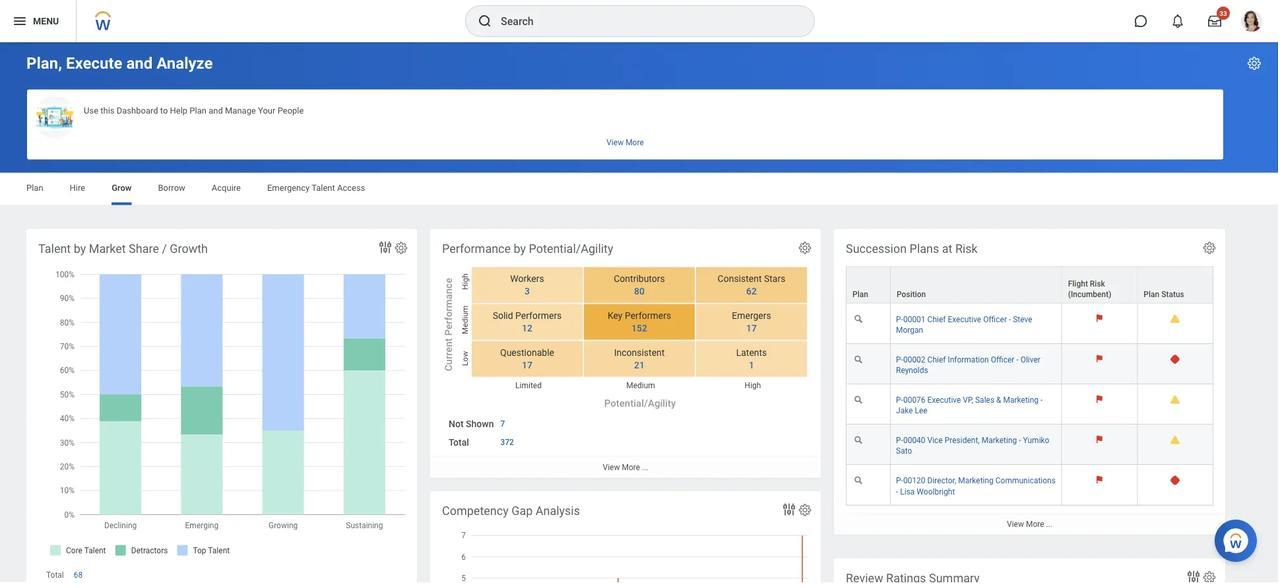 Task type: locate. For each thing, give the bounding box(es) containing it.
7 button
[[501, 418, 507, 429]]

officer inside the "p-00002 chief information officer - oliver reynolds"
[[991, 355, 1015, 364]]

p- inside p-00001 chief executive officer - steve morgan
[[897, 315, 904, 324]]

vice
[[928, 436, 943, 445]]

17 button down questionable
[[514, 359, 535, 371]]

performers inside solid performers 12
[[516, 310, 562, 321]]

p-
[[897, 315, 904, 324], [897, 355, 904, 364], [897, 395, 904, 405], [897, 436, 904, 445], [897, 476, 904, 485]]

1 vertical spatial view more ... link
[[835, 513, 1226, 534]]

configure and view chart data image for competency gap analysis
[[782, 501, 798, 517]]

- left oliver
[[1017, 355, 1019, 364]]

4 p- from the top
[[897, 436, 904, 445]]

1 horizontal spatial 17 button
[[739, 322, 759, 334]]

more for performance by potential/agility
[[622, 462, 640, 472]]

- inside the "p-00002 chief information officer - oliver reynolds"
[[1017, 355, 1019, 364]]

0 vertical spatial configure and view chart data image
[[378, 239, 394, 255]]

0 vertical spatial chief
[[928, 315, 946, 324]]

1 chief from the top
[[928, 315, 946, 324]]

officer left steve
[[984, 315, 1008, 324]]

access
[[337, 183, 365, 193]]

0 vertical spatial performance
[[442, 242, 511, 256]]

grow
[[112, 183, 132, 193]]

2 horizontal spatial configure and view chart data image
[[1187, 569, 1202, 583]]

view for succession plans at risk
[[1008, 519, 1025, 528]]

Search Workday  search field
[[501, 7, 788, 36]]

view more ... for succession plans at risk
[[1008, 519, 1053, 528]]

justify image
[[12, 13, 28, 29]]

performers
[[516, 310, 562, 321], [625, 310, 672, 321]]

1 vertical spatial configure and view chart data image
[[782, 501, 798, 517]]

view more ...
[[603, 462, 649, 472], [1008, 519, 1053, 528]]

0 vertical spatial medium
[[461, 306, 470, 334]]

view more ... for performance by potential/agility
[[603, 462, 649, 472]]

2 by from the left
[[514, 242, 526, 256]]

0 horizontal spatial 17 button
[[514, 359, 535, 371]]

17 inside questionable 17
[[522, 360, 533, 370]]

1 vertical spatial more
[[1027, 519, 1045, 528]]

risk right at
[[956, 242, 978, 256]]

plan, execute and analyze main content
[[0, 42, 1279, 583]]

performance up workers
[[442, 242, 511, 256]]

talent
[[312, 183, 335, 193], [38, 242, 71, 256]]

0 vertical spatial total
[[449, 437, 469, 448]]

1 vertical spatial potential/agility
[[605, 397, 676, 409]]

not shown 7
[[449, 419, 505, 429]]

00040
[[904, 436, 926, 445]]

plan down succession
[[853, 290, 869, 299]]

12
[[522, 323, 533, 334]]

(incumbent)
[[1069, 290, 1112, 299]]

1 vertical spatial and
[[209, 105, 223, 115]]

president,
[[945, 436, 980, 445]]

medium right current performance
[[461, 306, 470, 334]]

2 vertical spatial marketing
[[959, 476, 994, 485]]

0 horizontal spatial medium
[[461, 306, 470, 334]]

3 p- from the top
[[897, 395, 904, 405]]

view inside 'performance by potential/agility' element
[[603, 462, 620, 472]]

talent inside 'tab list'
[[312, 183, 335, 193]]

executive down position popup button
[[948, 315, 982, 324]]

1 horizontal spatial view more ... link
[[835, 513, 1226, 534]]

1 horizontal spatial view more ...
[[1008, 519, 1053, 528]]

00076
[[904, 395, 926, 405]]

p- up jake
[[897, 395, 904, 405]]

2 p- from the top
[[897, 355, 904, 364]]

talent left 'access'
[[312, 183, 335, 193]]

officer left oliver
[[991, 355, 1015, 364]]

0 horizontal spatial more
[[622, 462, 640, 472]]

and
[[126, 54, 153, 73], [209, 105, 223, 115]]

17 down questionable
[[522, 360, 533, 370]]

- down p-00002 chief information officer - oliver reynolds row
[[1041, 395, 1043, 405]]

more inside 'performance by potential/agility' element
[[622, 462, 640, 472]]

status
[[1162, 290, 1185, 299]]

1 horizontal spatial view
[[1008, 519, 1025, 528]]

&
[[997, 395, 1002, 405]]

marketing right director,
[[959, 476, 994, 485]]

p- up reynolds
[[897, 355, 904, 364]]

talent left market
[[38, 242, 71, 256]]

use this dashboard to help plan and manage your people
[[84, 105, 304, 115]]

0 vertical spatial more
[[622, 462, 640, 472]]

competency gap analysis
[[442, 504, 580, 518]]

officer for executive
[[984, 315, 1008, 324]]

1 horizontal spatial talent
[[312, 183, 335, 193]]

talent by market share / growth element
[[26, 229, 417, 583]]

configure this page image
[[1247, 55, 1263, 71]]

1 vertical spatial chief
[[928, 355, 946, 364]]

1 horizontal spatial total
[[449, 437, 469, 448]]

chief right 00001
[[928, 315, 946, 324]]

0 vertical spatial 17 button
[[739, 322, 759, 334]]

1 vertical spatial officer
[[991, 355, 1015, 364]]

total left 68 at the left
[[46, 570, 64, 579]]

by inside 'performance by potential/agility' element
[[514, 242, 526, 256]]

performers for 12
[[516, 310, 562, 321]]

help
[[170, 105, 188, 115]]

menu
[[33, 16, 59, 26]]

0 horizontal spatial view more ... link
[[430, 456, 821, 478]]

configure succession plans at risk image
[[1203, 241, 1218, 255]]

1 performers from the left
[[516, 310, 562, 321]]

jake
[[897, 406, 913, 415]]

your
[[258, 105, 276, 115]]

performance by potential/agility element
[[430, 229, 821, 478]]

morgan
[[897, 325, 924, 335]]

plan left hire
[[26, 183, 43, 193]]

officer
[[984, 315, 1008, 324], [991, 355, 1015, 364]]

1 vertical spatial view
[[1008, 519, 1025, 528]]

plan, execute and analyze
[[26, 54, 213, 73]]

68 button
[[74, 570, 85, 580]]

80
[[635, 286, 645, 297]]

7
[[501, 419, 505, 428]]

17 inside emergers 17
[[747, 323, 757, 334]]

menu banner
[[0, 0, 1279, 42]]

configure competency gap analysis image
[[798, 503, 813, 517]]

view more ... inside 'performance by potential/agility' element
[[603, 462, 649, 472]]

execute
[[66, 54, 122, 73]]

and left the manage
[[209, 105, 223, 115]]

/
[[162, 242, 167, 256]]

executive left vp,
[[928, 395, 962, 405]]

0 vertical spatial marketing
[[1004, 395, 1039, 405]]

tab list
[[13, 173, 1266, 205]]

emergers
[[732, 310, 772, 321]]

view inside succession plans at risk element
[[1008, 519, 1025, 528]]

key performers 152
[[608, 310, 672, 334]]

risk
[[956, 242, 978, 256], [1091, 279, 1106, 288]]

62 button
[[739, 285, 759, 297]]

stars
[[765, 273, 786, 284]]

manage
[[225, 105, 256, 115]]

plan inside button
[[190, 105, 207, 115]]

p- up morgan
[[897, 315, 904, 324]]

1 horizontal spatial high
[[745, 381, 762, 390]]

marketing left yumiko
[[982, 436, 1018, 445]]

to
[[160, 105, 168, 115]]

menu button
[[0, 0, 76, 42]]

1 horizontal spatial by
[[514, 242, 526, 256]]

- inside p-00001 chief executive officer - steve morgan
[[1010, 315, 1012, 324]]

plan left status
[[1144, 290, 1160, 299]]

p- inside p-00076 executive vp, sales & marketing - jake lee
[[897, 395, 904, 405]]

performers inside key performers 152
[[625, 310, 672, 321]]

p- up lisa
[[897, 476, 904, 485]]

1 vertical spatial ...
[[1047, 519, 1053, 528]]

0 horizontal spatial total
[[46, 570, 64, 579]]

limited
[[516, 381, 542, 390]]

1 horizontal spatial medium
[[627, 381, 656, 390]]

sato
[[897, 446, 913, 456]]

performance by potential/agility
[[442, 242, 614, 256]]

performers up 12
[[516, 310, 562, 321]]

1 vertical spatial high
[[745, 381, 762, 390]]

p-00076 executive vp, sales & marketing - jake lee
[[897, 395, 1043, 415]]

1 vertical spatial 17 button
[[514, 359, 535, 371]]

view more ... link
[[430, 456, 821, 478], [835, 513, 1226, 534]]

plan right help
[[190, 105, 207, 115]]

1 by from the left
[[74, 242, 86, 256]]

talent inside talent by market share / growth element
[[38, 242, 71, 256]]

configure and view chart data image left configure competency gap analysis icon
[[782, 501, 798, 517]]

p- for 00001
[[897, 315, 904, 324]]

view more ... link for succession plans at risk
[[835, 513, 1226, 534]]

executive
[[948, 315, 982, 324], [928, 395, 962, 405]]

p- for 00002
[[897, 355, 904, 364]]

-
[[1010, 315, 1012, 324], [1017, 355, 1019, 364], [1041, 395, 1043, 405], [1020, 436, 1022, 445], [897, 487, 899, 496]]

medium for limited
[[627, 381, 656, 390]]

succession plans at risk
[[846, 242, 978, 256]]

0 horizontal spatial talent
[[38, 242, 71, 256]]

marketing right "&"
[[1004, 395, 1039, 405]]

0 vertical spatial view more ...
[[603, 462, 649, 472]]

1 horizontal spatial 17
[[747, 323, 757, 334]]

marketing inside p-00076 executive vp, sales & marketing - jake lee
[[1004, 395, 1039, 405]]

1 vertical spatial view more ...
[[1008, 519, 1053, 528]]

1 horizontal spatial and
[[209, 105, 223, 115]]

0 horizontal spatial performers
[[516, 310, 562, 321]]

performance
[[442, 242, 511, 256], [443, 278, 455, 336]]

- left yumiko
[[1020, 436, 1022, 445]]

total for current
[[449, 437, 469, 448]]

- inside p-00120 director, marketing communications - lisa woolbright
[[897, 487, 899, 496]]

profile logan mcneil image
[[1242, 11, 1263, 34]]

high right current performance
[[461, 273, 470, 290]]

current
[[443, 338, 455, 371]]

key
[[608, 310, 623, 321]]

0 horizontal spatial by
[[74, 242, 86, 256]]

372 button
[[501, 437, 516, 447]]

0 vertical spatial view more ... link
[[430, 456, 821, 478]]

21
[[635, 360, 645, 370]]

questionable 17
[[500, 347, 555, 370]]

0 vertical spatial risk
[[956, 242, 978, 256]]

- left lisa
[[897, 487, 899, 496]]

5 p- from the top
[[897, 476, 904, 485]]

2 performers from the left
[[625, 310, 672, 321]]

more inside succession plans at risk element
[[1027, 519, 1045, 528]]

potential/agility up workers
[[529, 242, 614, 256]]

1 vertical spatial marketing
[[982, 436, 1018, 445]]

chief inside p-00001 chief executive officer - steve morgan
[[928, 315, 946, 324]]

hire
[[70, 183, 85, 193]]

1 horizontal spatial configure and view chart data image
[[782, 501, 798, 517]]

contributors 80
[[614, 273, 665, 297]]

1 horizontal spatial more
[[1027, 519, 1045, 528]]

row
[[846, 266, 1214, 303]]

inconsistent 21
[[614, 347, 665, 370]]

flight risk (incumbent) button
[[1063, 267, 1138, 303]]

... inside succession plans at risk element
[[1047, 519, 1053, 528]]

communications
[[996, 476, 1056, 485]]

succession
[[846, 242, 907, 256]]

plan,
[[26, 54, 62, 73]]

tab list containing plan
[[13, 173, 1266, 205]]

17 down emergers
[[747, 323, 757, 334]]

chief
[[928, 315, 946, 324], [928, 355, 946, 364]]

3
[[525, 286, 530, 297]]

configure and view chart data image
[[378, 239, 394, 255], [782, 501, 798, 517], [1187, 569, 1202, 583]]

0 vertical spatial 17
[[747, 323, 757, 334]]

0 horizontal spatial and
[[126, 54, 153, 73]]

high down 1
[[745, 381, 762, 390]]

view more ... inside succession plans at risk element
[[1008, 519, 1053, 528]]

0 vertical spatial view
[[603, 462, 620, 472]]

chief right 00002
[[928, 355, 946, 364]]

executive inside p-00001 chief executive officer - steve morgan
[[948, 315, 982, 324]]

marketing inside p-00120 director, marketing communications - lisa woolbright
[[959, 476, 994, 485]]

1 horizontal spatial ...
[[1047, 519, 1053, 528]]

total inside 'performance by potential/agility' element
[[449, 437, 469, 448]]

0 vertical spatial and
[[126, 54, 153, 73]]

1 vertical spatial talent
[[38, 242, 71, 256]]

- inside p-00076 executive vp, sales & marketing - jake lee
[[1041, 395, 1043, 405]]

1 vertical spatial risk
[[1091, 279, 1106, 288]]

high
[[461, 273, 470, 290], [745, 381, 762, 390]]

configure and view chart data image left the configure review ratings summary "icon"
[[1187, 569, 1202, 583]]

0 horizontal spatial view
[[603, 462, 620, 472]]

p- up sato at the right
[[897, 436, 904, 445]]

officer inside p-00001 chief executive officer - steve morgan
[[984, 315, 1008, 324]]

p-00076 executive vp, sales & marketing - jake lee row
[[846, 384, 1214, 425]]

0 vertical spatial officer
[[984, 315, 1008, 324]]

1 horizontal spatial performers
[[625, 310, 672, 321]]

solid
[[493, 310, 513, 321]]

plans
[[910, 242, 940, 256]]

chief for 00002
[[928, 355, 946, 364]]

17 button down emergers
[[739, 322, 759, 334]]

p- inside p-00040 vice president, marketing - yumiko sato
[[897, 436, 904, 445]]

by up workers
[[514, 242, 526, 256]]

- left steve
[[1010, 315, 1012, 324]]

medium down 21
[[627, 381, 656, 390]]

0 vertical spatial ...
[[642, 462, 649, 472]]

0 horizontal spatial 17
[[522, 360, 533, 370]]

0 vertical spatial talent
[[312, 183, 335, 193]]

1 p- from the top
[[897, 315, 904, 324]]

performance up current
[[443, 278, 455, 336]]

total
[[449, 437, 469, 448], [46, 570, 64, 579]]

0 vertical spatial executive
[[948, 315, 982, 324]]

2 chief from the top
[[928, 355, 946, 364]]

33 button
[[1201, 7, 1231, 36]]

plan status
[[1144, 290, 1185, 299]]

... inside 'performance by potential/agility' element
[[642, 462, 649, 472]]

by left market
[[74, 242, 86, 256]]

potential/agility down 21
[[605, 397, 676, 409]]

yumiko
[[1024, 436, 1050, 445]]

- inside p-00040 vice president, marketing - yumiko sato
[[1020, 436, 1022, 445]]

configure and view chart data image inside talent by market share / growth element
[[378, 239, 394, 255]]

1 vertical spatial total
[[46, 570, 64, 579]]

configure review ratings summary image
[[1203, 570, 1218, 583]]

1 vertical spatial 17
[[522, 360, 533, 370]]

row containing flight risk (incumbent)
[[846, 266, 1214, 303]]

0 vertical spatial high
[[461, 273, 470, 290]]

p- inside the "p-00002 chief information officer - oliver reynolds"
[[897, 355, 904, 364]]

0 horizontal spatial view more ...
[[603, 462, 649, 472]]

configure and view chart data image left configure talent by market share / growth icon
[[378, 239, 394, 255]]

p- for 00040
[[897, 436, 904, 445]]

1 vertical spatial executive
[[928, 395, 962, 405]]

people
[[278, 105, 304, 115]]

inconsistent
[[614, 347, 665, 358]]

share
[[129, 242, 159, 256]]

performers up 152
[[625, 310, 672, 321]]

by inside talent by market share / growth element
[[74, 242, 86, 256]]

total inside talent by market share / growth element
[[46, 570, 64, 579]]

0 horizontal spatial ...
[[642, 462, 649, 472]]

1 vertical spatial performance
[[443, 278, 455, 336]]

total down not
[[449, 437, 469, 448]]

more
[[622, 462, 640, 472], [1027, 519, 1045, 528]]

0 horizontal spatial configure and view chart data image
[[378, 239, 394, 255]]

and left 'analyze'
[[126, 54, 153, 73]]

p- inside p-00120 director, marketing communications - lisa woolbright
[[897, 476, 904, 485]]

tab list inside plan, execute and analyze main content
[[13, 173, 1266, 205]]

chief inside the "p-00002 chief information officer - oliver reynolds"
[[928, 355, 946, 364]]

1 vertical spatial medium
[[627, 381, 656, 390]]

risk up (incumbent)
[[1091, 279, 1106, 288]]

68
[[74, 570, 83, 579]]

consistent stars 62
[[718, 273, 786, 297]]

1 horizontal spatial risk
[[1091, 279, 1106, 288]]

configure and view chart data image inside the competency gap analysis element
[[782, 501, 798, 517]]



Task type: describe. For each thing, give the bounding box(es) containing it.
gap
[[512, 504, 533, 518]]

director,
[[928, 476, 957, 485]]

talent by market share / growth
[[38, 242, 208, 256]]

latents 1
[[737, 347, 767, 370]]

competency gap analysis element
[[430, 491, 821, 583]]

by for talent
[[74, 242, 86, 256]]

competency
[[442, 504, 509, 518]]

latents
[[737, 347, 767, 358]]

flight
[[1069, 279, 1089, 288]]

officer for information
[[991, 355, 1015, 364]]

steve
[[1014, 315, 1033, 324]]

analyze
[[157, 54, 213, 73]]

view more ... link for performance by potential/agility
[[430, 456, 821, 478]]

- for p-00002 chief information officer - oliver reynolds
[[1017, 355, 1019, 364]]

vp,
[[964, 395, 974, 405]]

p-00001 chief executive officer - steve morgan row
[[846, 303, 1214, 344]]

2 performance from the top
[[443, 278, 455, 336]]

search image
[[477, 13, 493, 29]]

p- for 00076
[[897, 395, 904, 405]]

p-00120 director, marketing communications - lisa woolbright row
[[846, 465, 1214, 505]]

performers for 152
[[625, 310, 672, 321]]

information
[[948, 355, 990, 364]]

workers 3
[[511, 273, 544, 297]]

p-00002 chief information officer - oliver reynolds link
[[897, 352, 1041, 375]]

consistent
[[718, 273, 762, 284]]

current performance
[[443, 278, 455, 371]]

17 for questionable 17
[[522, 360, 533, 370]]

80 button
[[627, 285, 647, 297]]

and inside button
[[209, 105, 223, 115]]

... for succession plans at risk
[[1047, 519, 1053, 528]]

configure talent by market share / growth image
[[394, 241, 409, 255]]

17 button for questionable 17
[[514, 359, 535, 371]]

1 button
[[741, 359, 757, 371]]

use
[[84, 105, 98, 115]]

configure performance by potential/agility image
[[798, 241, 813, 255]]

position button
[[891, 267, 1062, 303]]

p- for 00120
[[897, 476, 904, 485]]

p-00001 chief executive officer - steve morgan
[[897, 315, 1033, 335]]

notifications large image
[[1172, 15, 1185, 28]]

emergers 17
[[732, 310, 772, 334]]

position
[[897, 290, 927, 299]]

lisa
[[901, 487, 915, 496]]

17 for emergers 17
[[747, 323, 757, 334]]

configure and view chart data image for talent by market share / growth
[[378, 239, 394, 255]]

market
[[89, 242, 126, 256]]

woolbright
[[917, 487, 956, 496]]

0 horizontal spatial high
[[461, 273, 470, 290]]

lee
[[915, 406, 928, 415]]

flight risk (incumbent)
[[1069, 279, 1112, 299]]

2 vertical spatial configure and view chart data image
[[1187, 569, 1202, 583]]

0 vertical spatial potential/agility
[[529, 242, 614, 256]]

contributors
[[614, 273, 665, 284]]

33
[[1220, 9, 1228, 17]]

3 button
[[517, 285, 532, 297]]

p-00040 vice president, marketing - yumiko sato
[[897, 436, 1050, 456]]

1 performance from the top
[[442, 242, 511, 256]]

executive inside p-00076 executive vp, sales & marketing - jake lee
[[928, 395, 962, 405]]

p-00040 vice president, marketing - yumiko sato link
[[897, 433, 1050, 456]]

... for performance by potential/agility
[[642, 462, 649, 472]]

acquire
[[212, 183, 241, 193]]

chief for 00001
[[928, 315, 946, 324]]

analysis
[[536, 504, 580, 518]]

p-00076 executive vp, sales & marketing - jake lee link
[[897, 393, 1043, 415]]

p-00001 chief executive officer - steve morgan link
[[897, 312, 1033, 335]]

more for succession plans at risk
[[1027, 519, 1045, 528]]

plan button
[[847, 267, 891, 303]]

not
[[449, 419, 464, 429]]

plan inside 'tab list'
[[26, 183, 43, 193]]

view for performance by potential/agility
[[603, 462, 620, 472]]

sales
[[976, 395, 995, 405]]

0 horizontal spatial risk
[[956, 242, 978, 256]]

p-00040 vice president, marketing - yumiko sato row
[[846, 425, 1214, 465]]

medium for high
[[461, 306, 470, 334]]

- for p-00001 chief executive officer - steve morgan
[[1010, 315, 1012, 324]]

reynolds
[[897, 366, 929, 375]]

use this dashboard to help plan and manage your people button
[[27, 89, 1224, 159]]

succession plans at risk element
[[835, 229, 1226, 534]]

p-00002 chief information officer - oliver reynolds
[[897, 355, 1041, 375]]

1
[[749, 360, 755, 370]]

00001
[[904, 315, 926, 324]]

emergency talent access
[[267, 183, 365, 193]]

152 button
[[624, 322, 650, 334]]

by for performance
[[514, 242, 526, 256]]

this
[[101, 105, 115, 115]]

152
[[632, 323, 648, 334]]

17 button for emergers 17
[[739, 322, 759, 334]]

oliver
[[1021, 355, 1041, 364]]

total for talent
[[46, 570, 64, 579]]

questionable
[[500, 347, 555, 358]]

workers
[[511, 273, 544, 284]]

p-00002 chief information officer - oliver reynolds row
[[846, 344, 1214, 384]]

- for p-00120 director, marketing communications - lisa woolbright
[[897, 487, 899, 496]]

shown
[[466, 419, 494, 429]]

21 button
[[627, 359, 647, 371]]

low
[[461, 351, 470, 366]]

growth
[[170, 242, 208, 256]]

risk inside flight risk (incumbent)
[[1091, 279, 1106, 288]]

inbox large image
[[1209, 15, 1222, 28]]

marketing inside p-00040 vice president, marketing - yumiko sato
[[982, 436, 1018, 445]]

- for p-00040 vice president, marketing - yumiko sato
[[1020, 436, 1022, 445]]

p-00120 director, marketing communications - lisa woolbright
[[897, 476, 1056, 496]]

emergency
[[267, 183, 310, 193]]

solid performers 12
[[493, 310, 562, 334]]

borrow
[[158, 183, 185, 193]]

372
[[501, 437, 514, 447]]



Task type: vqa. For each thing, say whether or not it's contained in the screenshot.


